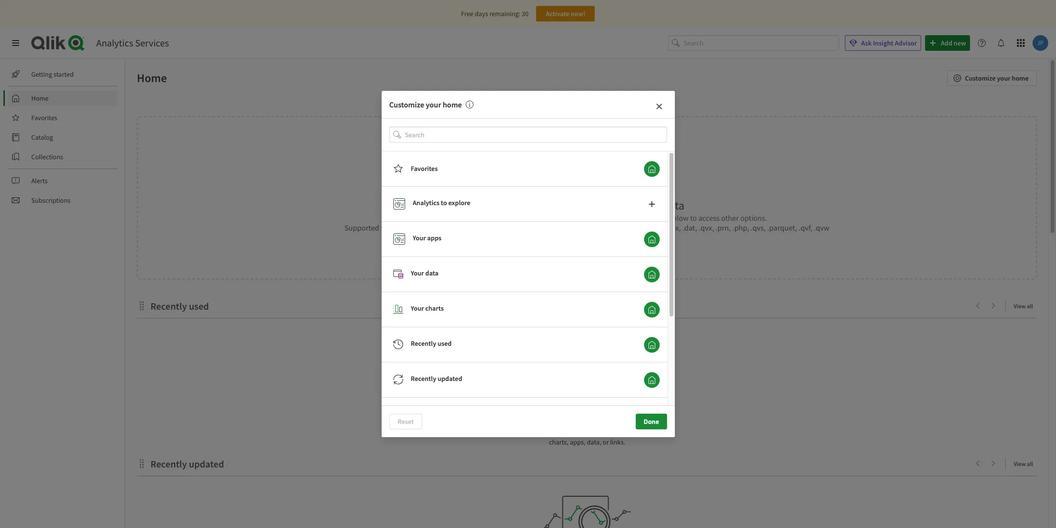 Task type: describe. For each thing, give the bounding box(es) containing it.
there is no available content yet. content that you have access to will be shown here. examples of the types of content are charts, apps, data, or links.
[[522, 405, 653, 447]]

explore
[[448, 199, 471, 207]]

0 vertical spatial home
[[137, 70, 167, 86]]

getting started
[[31, 70, 74, 79]]

Your data button
[[644, 267, 660, 282]]

all for recently used
[[1027, 303, 1033, 310]]

drop files anywhere to upload your data get started by dragging and dropping a data file anywhere on this screen or click below to access other options. supported file types: .qvd, .xlsx, .xls, .xlw, .xlsm, .xml, .csv, .txt, .tab, .qvo, .skv, .log, .html, .htm, .kml, .fix, .dat, .qvx, .prn, .php, .qvs, .parquet, .qvf, .qvw
[[345, 198, 830, 233]]

.qvw
[[814, 223, 830, 233]]

favorites inside navigation pane element
[[31, 113, 57, 122]]

.csv,
[[518, 223, 532, 233]]

getting
[[31, 70, 52, 79]]

will
[[614, 419, 624, 427]]

advisor
[[895, 39, 917, 47]]

yet.
[[630, 405, 643, 415]]

recently updated link
[[151, 458, 228, 470]]

home link
[[8, 90, 117, 106]]

charts,
[[549, 438, 569, 447]]

favorites inside customize your home dialog
[[411, 164, 438, 173]]

view for recently used
[[1014, 303, 1026, 310]]

services
[[135, 37, 169, 49]]

ask insight advisor
[[861, 39, 917, 47]]

charts
[[425, 304, 444, 313]]

close image
[[655, 103, 663, 111]]

.xml,
[[500, 223, 516, 233]]

view for recently updated
[[1014, 461, 1026, 468]]

view all link for recently used
[[1014, 300, 1037, 312]]

view all for recently used
[[1014, 303, 1033, 310]]

.log,
[[596, 223, 610, 233]]

recently used inside customize your home dialog
[[411, 339, 452, 348]]

.xlsx,
[[432, 223, 448, 233]]

alerts link
[[8, 173, 117, 189]]

or inside there is no available content yet. content that you have access to will be shown here. examples of the types of content are charts, apps, data, or links.
[[603, 438, 609, 447]]

your for your charts
[[411, 304, 424, 313]]

insight
[[873, 39, 894, 47]]

anywhere left on
[[563, 213, 595, 223]]

examples
[[544, 428, 571, 437]]

your inside drop files anywhere to upload your data get started by dragging and dropping a data file anywhere on this screen or click below to access other options. supported file types: .qvd, .xlsx, .xls, .xlw, .xlsm, .xml, .csv, .txt, .tab, .qvo, .skv, .log, .html, .htm, .kml, .fix, .dat, .qvx, .prn, .php, .qvs, .parquet, .qvf, .qvw
[[638, 198, 660, 213]]

.htm,
[[633, 223, 650, 233]]

.qvf,
[[799, 223, 813, 233]]

analytics services element
[[96, 37, 169, 49]]

customize your home dialog
[[382, 91, 675, 528]]

content
[[522, 419, 545, 427]]

there
[[532, 405, 552, 415]]

days
[[475, 9, 488, 18]]

done button
[[636, 414, 667, 430]]

.fix,
[[669, 223, 681, 233]]

drop
[[490, 198, 514, 213]]

shown
[[634, 419, 653, 427]]

types:
[[393, 223, 412, 233]]

click
[[652, 213, 667, 223]]

.xlsm,
[[480, 223, 499, 233]]

.kml,
[[652, 223, 668, 233]]

Recently used button
[[644, 337, 660, 353]]

.qvs,
[[751, 223, 766, 233]]

are
[[638, 428, 647, 437]]

dropping
[[498, 213, 528, 223]]

to inside customize your home dialog
[[441, 199, 447, 207]]

.qvo,
[[563, 223, 579, 233]]

access inside there is no available content yet. content that you have access to will be shown here. examples of the types of content are charts, apps, data, or links.
[[587, 419, 605, 427]]

types
[[590, 428, 606, 437]]

available
[[570, 405, 601, 415]]

apps,
[[570, 438, 586, 447]]

remaining:
[[490, 9, 520, 18]]

subscriptions link
[[8, 193, 117, 208]]

your charts
[[411, 304, 444, 313]]

.html,
[[612, 223, 631, 233]]

anywhere up .tab,
[[538, 198, 586, 213]]

be
[[625, 419, 632, 427]]

Recently updated button
[[644, 372, 660, 388]]

dragging
[[454, 213, 483, 223]]

below
[[669, 213, 689, 223]]

no
[[560, 405, 569, 415]]

to right below
[[690, 213, 697, 223]]

ask
[[861, 39, 872, 47]]

files
[[516, 198, 536, 213]]

or inside drop files anywhere to upload your data get started by dragging and dropping a data file anywhere on this screen or click below to access other options. supported file types: .qvd, .xlsx, .xls, .xlw, .xlsm, .xml, .csv, .txt, .tab, .qvo, .skv, .log, .html, .htm, .kml, .fix, .dat, .qvx, .prn, .php, .qvs, .parquet, .qvf, .qvw
[[644, 213, 651, 223]]

Your apps button
[[644, 232, 660, 247]]

.xls,
[[449, 223, 462, 233]]

customize inside dialog
[[389, 100, 424, 110]]

close sidebar menu image
[[12, 39, 20, 47]]

0 horizontal spatial file
[[381, 223, 391, 233]]

2 horizontal spatial data
[[663, 198, 685, 213]]

to inside there is no available content yet. content that you have access to will be shown here. examples of the types of content are charts, apps, data, or links.
[[606, 419, 612, 427]]

and
[[484, 213, 497, 223]]

on
[[597, 213, 605, 223]]

0 vertical spatial used
[[189, 300, 209, 312]]

.txt,
[[533, 223, 546, 233]]

catalog
[[31, 133, 53, 142]]

subscriptions
[[31, 196, 71, 205]]

Your charts button
[[644, 302, 660, 318]]

options.
[[741, 213, 767, 223]]

links.
[[610, 438, 625, 447]]

screen
[[621, 213, 642, 223]]

catalog link
[[8, 130, 117, 145]]

upload
[[601, 198, 636, 213]]

updated inside customize your home dialog
[[438, 375, 462, 383]]

now!
[[571, 9, 586, 18]]

all for recently updated
[[1027, 461, 1033, 468]]

access inside drop files anywhere to upload your data get started by dragging and dropping a data file anywhere on this screen or click below to access other options. supported file types: .qvd, .xlsx, .xls, .xlw, .xlsm, .xml, .csv, .txt, .tab, .qvo, .skv, .log, .html, .htm, .kml, .fix, .dat, .qvx, .prn, .php, .qvs, .parquet, .qvf, .qvw
[[699, 213, 720, 223]]



Task type: vqa. For each thing, say whether or not it's contained in the screenshot.
"Sheets"
no



Task type: locate. For each thing, give the bounding box(es) containing it.
2 of from the left
[[607, 428, 613, 437]]

file
[[552, 213, 562, 223], [381, 223, 391, 233]]

home
[[137, 70, 167, 86], [31, 94, 49, 103]]

1 horizontal spatial your
[[638, 198, 660, 213]]

view all link
[[1014, 300, 1037, 312], [1014, 458, 1037, 470]]

access left other
[[699, 213, 720, 223]]

started right getting
[[54, 70, 74, 79]]

move collection image left recently updated link
[[137, 459, 147, 469]]

1 vertical spatial used
[[438, 339, 452, 348]]

0 vertical spatial or
[[644, 213, 651, 223]]

0 vertical spatial recently updated
[[411, 375, 462, 383]]

0 horizontal spatial used
[[189, 300, 209, 312]]

your down your apps
[[411, 269, 424, 278]]

customize your home button
[[947, 70, 1037, 86]]

0 vertical spatial customize your home
[[965, 74, 1029, 83]]

your inside button
[[997, 74, 1011, 83]]

favorites up catalog
[[31, 113, 57, 122]]

access
[[699, 213, 720, 223], [587, 419, 605, 427]]

activate now! link
[[536, 6, 595, 22]]

data right a on the top
[[535, 213, 550, 223]]

.prn,
[[716, 223, 731, 233]]

0 vertical spatial view all
[[1014, 303, 1033, 310]]

1 view all link from the top
[[1014, 300, 1037, 312]]

collections link
[[8, 149, 117, 165]]

content down "be"
[[614, 428, 636, 437]]

1 of from the left
[[572, 428, 578, 437]]

or right data,
[[603, 438, 609, 447]]

analytics services
[[96, 37, 169, 49]]

0 vertical spatial access
[[699, 213, 720, 223]]

your inside dialog
[[426, 100, 441, 110]]

access up types
[[587, 419, 605, 427]]

1 vertical spatial or
[[603, 438, 609, 447]]

data inside customize your home dialog
[[425, 269, 439, 278]]

0 vertical spatial home
[[1012, 74, 1029, 83]]

0 horizontal spatial analytics
[[96, 37, 133, 49]]

0 vertical spatial view
[[1014, 303, 1026, 310]]

analytics
[[96, 37, 133, 49], [413, 199, 440, 207]]

data right analytics to explore button
[[663, 198, 685, 213]]

free
[[461, 9, 474, 18]]

data down apps
[[425, 269, 439, 278]]

the
[[579, 428, 589, 437]]

0 horizontal spatial favorites
[[31, 113, 57, 122]]

2 view from the top
[[1014, 461, 1026, 468]]

of left the at the bottom
[[572, 428, 578, 437]]

.dat,
[[683, 223, 697, 233]]

get
[[407, 213, 418, 223]]

0 horizontal spatial started
[[54, 70, 74, 79]]

0 vertical spatial customize
[[965, 74, 996, 83]]

0 vertical spatial your
[[997, 74, 1011, 83]]

1 horizontal spatial customize your home
[[965, 74, 1029, 83]]

analytics up get
[[413, 199, 440, 207]]

data,
[[587, 438, 602, 447]]

1 vertical spatial updated
[[189, 458, 224, 470]]

to left explore
[[441, 199, 447, 207]]

.tab,
[[547, 223, 561, 233]]

file left types:
[[381, 223, 391, 233]]

view all link for recently updated
[[1014, 458, 1037, 470]]

1 vertical spatial analytics
[[413, 199, 440, 207]]

1 horizontal spatial recently used
[[411, 339, 452, 348]]

view all
[[1014, 303, 1033, 310], [1014, 461, 1033, 468]]

0 vertical spatial content
[[602, 405, 628, 415]]

of
[[572, 428, 578, 437], [607, 428, 613, 437]]

move collection image left the recently used link at the left bottom of page
[[137, 301, 147, 311]]

0 horizontal spatial home
[[443, 100, 462, 110]]

0 vertical spatial favorites
[[31, 113, 57, 122]]

activate now!
[[546, 9, 586, 18]]

.skv,
[[580, 223, 595, 233]]

0 horizontal spatial customize
[[389, 100, 424, 110]]

to
[[589, 198, 599, 213], [441, 199, 447, 207], [690, 213, 697, 223], [606, 419, 612, 427]]

customize your home inside button
[[965, 74, 1029, 83]]

move collection image for recently updated
[[137, 459, 147, 469]]

that
[[546, 419, 558, 427]]

your for your data
[[411, 269, 424, 278]]

1 horizontal spatial access
[[699, 213, 720, 223]]

0 vertical spatial view all link
[[1014, 300, 1037, 312]]

1 horizontal spatial data
[[535, 213, 550, 223]]

analytics inside customize your home dialog
[[413, 199, 440, 207]]

to left this
[[589, 198, 599, 213]]

.parquet,
[[768, 223, 797, 233]]

file left .qvo,
[[552, 213, 562, 223]]

1 horizontal spatial favorites
[[411, 164, 438, 173]]

used
[[189, 300, 209, 312], [438, 339, 452, 348]]

searchbar element
[[668, 35, 839, 51]]

1 vertical spatial access
[[587, 419, 605, 427]]

1 view from the top
[[1014, 303, 1026, 310]]

activate
[[546, 9, 570, 18]]

analytics left services
[[96, 37, 133, 49]]

0 horizontal spatial or
[[603, 438, 609, 447]]

1 horizontal spatial updated
[[438, 375, 462, 383]]

used inside customize your home dialog
[[438, 339, 452, 348]]

0 vertical spatial recently used
[[151, 300, 209, 312]]

1 horizontal spatial recently updated
[[411, 375, 462, 383]]

1 vertical spatial your
[[411, 269, 424, 278]]

1 vertical spatial all
[[1027, 461, 1033, 468]]

2 vertical spatial your
[[638, 198, 660, 213]]

Analytics to explore button
[[644, 196, 660, 212]]

your down .qvd,
[[413, 234, 426, 243]]

your left charts at bottom
[[411, 304, 424, 313]]

here.
[[528, 428, 542, 437]]

recently updated
[[411, 375, 462, 383], [151, 458, 224, 470]]

updated
[[438, 375, 462, 383], [189, 458, 224, 470]]

move collection image
[[137, 301, 147, 311], [137, 459, 147, 469]]

2 view all link from the top
[[1014, 458, 1037, 470]]

getting started link
[[8, 66, 117, 82]]

recently used link
[[151, 300, 213, 312]]

0 horizontal spatial of
[[572, 428, 578, 437]]

.qvx,
[[699, 223, 714, 233]]

1 vertical spatial view
[[1014, 461, 1026, 468]]

analytics for analytics services
[[96, 37, 133, 49]]

started inside getting started link
[[54, 70, 74, 79]]

1 horizontal spatial or
[[644, 213, 651, 223]]

home inside dialog
[[443, 100, 462, 110]]

customize inside button
[[965, 74, 996, 83]]

1 vertical spatial content
[[614, 428, 636, 437]]

your apps
[[413, 234, 442, 243]]

2 vertical spatial your
[[411, 304, 424, 313]]

supported
[[345, 223, 379, 233]]

1 horizontal spatial home
[[1012, 74, 1029, 83]]

1 vertical spatial recently used
[[411, 339, 452, 348]]

Search text field
[[684, 35, 839, 51]]

1 all from the top
[[1027, 303, 1033, 310]]

1 vertical spatial recently updated
[[151, 458, 224, 470]]

your
[[997, 74, 1011, 83], [426, 100, 441, 110], [638, 198, 660, 213]]

0 horizontal spatial access
[[587, 419, 605, 427]]

.xlw,
[[464, 223, 478, 233]]

a
[[530, 213, 534, 223]]

home inside button
[[1012, 74, 1029, 83]]

Favorites button
[[644, 161, 660, 177]]

1 vertical spatial view all link
[[1014, 458, 1037, 470]]

main content containing home
[[121, 59, 1056, 528]]

2 all from the top
[[1027, 461, 1033, 468]]

your for your apps
[[413, 234, 426, 243]]

1 horizontal spatial started
[[420, 213, 443, 223]]

favorites up analytics to explore at left top
[[411, 164, 438, 173]]

0 vertical spatial analytics
[[96, 37, 133, 49]]

collections
[[31, 153, 63, 161]]

1 vertical spatial move collection image
[[137, 459, 147, 469]]

.php,
[[733, 223, 749, 233]]

main content
[[121, 59, 1056, 528]]

view
[[1014, 303, 1026, 310], [1014, 461, 1026, 468]]

1 vertical spatial home
[[443, 100, 462, 110]]

.qvd,
[[414, 223, 430, 233]]

customize
[[965, 74, 996, 83], [389, 100, 424, 110]]

1 horizontal spatial used
[[438, 339, 452, 348]]

30
[[522, 9, 529, 18]]

1 horizontal spatial analytics
[[413, 199, 440, 207]]

to left the will
[[606, 419, 612, 427]]

0 horizontal spatial recently updated
[[151, 458, 224, 470]]

1 vertical spatial favorites
[[411, 164, 438, 173]]

by
[[444, 213, 452, 223]]

content
[[602, 405, 628, 415], [614, 428, 636, 437]]

1 horizontal spatial of
[[607, 428, 613, 437]]

2 horizontal spatial your
[[997, 74, 1011, 83]]

0 horizontal spatial recently used
[[151, 300, 209, 312]]

move collection image for recently used
[[137, 301, 147, 311]]

your data
[[411, 269, 439, 278]]

1 vertical spatial customize your home
[[389, 100, 462, 110]]

content up the will
[[602, 405, 628, 415]]

you
[[559, 419, 570, 427]]

home down getting
[[31, 94, 49, 103]]

customize your home
[[965, 74, 1029, 83], [389, 100, 462, 110]]

Search text field
[[405, 127, 667, 143]]

0 horizontal spatial customize your home
[[389, 100, 462, 110]]

analytics for analytics to explore
[[413, 199, 440, 207]]

home inside navigation pane element
[[31, 94, 49, 103]]

have
[[571, 419, 585, 427]]

0 vertical spatial move collection image
[[137, 301, 147, 311]]

home
[[1012, 74, 1029, 83], [443, 100, 462, 110]]

analytics to explore
[[413, 199, 471, 207]]

view all for recently updated
[[1014, 461, 1033, 468]]

other
[[721, 213, 739, 223]]

1 vertical spatial view all
[[1014, 461, 1033, 468]]

recently updated inside customize your home dialog
[[411, 375, 462, 383]]

customize your home inside dialog
[[389, 100, 462, 110]]

1 vertical spatial home
[[31, 94, 49, 103]]

0 vertical spatial updated
[[438, 375, 462, 383]]

recently
[[151, 300, 187, 312], [411, 339, 436, 348], [411, 375, 436, 383], [151, 458, 187, 470]]

0 vertical spatial started
[[54, 70, 74, 79]]

started left by
[[420, 213, 443, 223]]

done
[[644, 417, 659, 426]]

favorites link
[[8, 110, 117, 126]]

your
[[413, 234, 426, 243], [411, 269, 424, 278], [411, 304, 424, 313]]

home down services
[[137, 70, 167, 86]]

1 vertical spatial started
[[420, 213, 443, 223]]

1 horizontal spatial customize
[[965, 74, 996, 83]]

0 horizontal spatial data
[[425, 269, 439, 278]]

0 horizontal spatial updated
[[189, 458, 224, 470]]

1 view all from the top
[[1014, 303, 1033, 310]]

2 view all from the top
[[1014, 461, 1033, 468]]

1 vertical spatial customize
[[389, 100, 424, 110]]

apps
[[427, 234, 442, 243]]

this
[[607, 213, 619, 223]]

or left click
[[644, 213, 651, 223]]

1 vertical spatial your
[[426, 100, 441, 110]]

alerts
[[31, 176, 48, 185]]

1 horizontal spatial home
[[137, 70, 167, 86]]

ask insight advisor button
[[845, 35, 922, 51]]

0 horizontal spatial home
[[31, 94, 49, 103]]

is
[[553, 405, 559, 415]]

started inside drop files anywhere to upload your data get started by dragging and dropping a data file anywhere on this screen or click below to access other options. supported file types: .qvd, .xlsx, .xls, .xlw, .xlsm, .xml, .csv, .txt, .tab, .qvo, .skv, .log, .html, .htm, .kml, .fix, .dat, .qvx, .prn, .php, .qvs, .parquet, .qvf, .qvw
[[420, 213, 443, 223]]

navigation pane element
[[0, 63, 125, 212]]

0 horizontal spatial your
[[426, 100, 441, 110]]

1 horizontal spatial file
[[552, 213, 562, 223]]

0 vertical spatial your
[[413, 234, 426, 243]]

free days remaining: 30
[[461, 9, 529, 18]]

of right types
[[607, 428, 613, 437]]

0 vertical spatial all
[[1027, 303, 1033, 310]]



